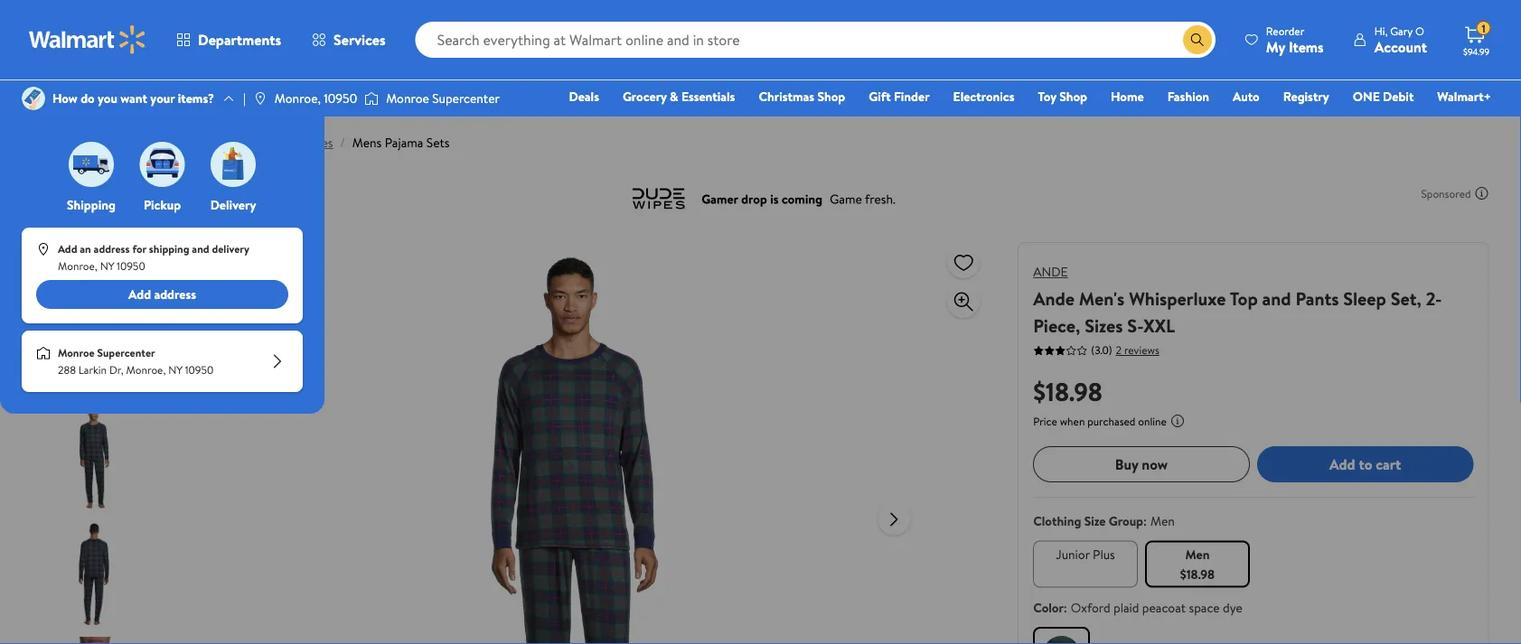 Task type: vqa. For each thing, say whether or not it's contained in the screenshot.
1st MENS from right
yes



Task type: locate. For each thing, give the bounding box(es) containing it.
10950 right "dr,"
[[185, 363, 214, 378]]

1 vertical spatial add
[[128, 286, 151, 303]]

monroe,
[[275, 89, 321, 107], [58, 259, 97, 274], [126, 363, 166, 378]]

shop inside toy shop link
[[1059, 88, 1087, 105]]

mens
[[99, 134, 128, 151], [197, 134, 227, 151], [352, 134, 382, 151]]

 image up delivery
[[211, 142, 256, 187]]

0 horizontal spatial shop
[[817, 88, 845, 105]]

add an address for shipping and delivery monroe, ny 10950
[[58, 241, 249, 274]]

address
[[94, 241, 130, 257], [154, 286, 196, 303]]

1 vertical spatial men
[[1185, 545, 1210, 563]]

purchased
[[1088, 414, 1136, 429]]

delivery
[[212, 241, 249, 257]]

0 horizontal spatial $18.98
[[1033, 374, 1103, 409]]

shop inside christmas shop link
[[817, 88, 845, 105]]

to
[[1359, 454, 1372, 474]]

2 horizontal spatial 10950
[[324, 89, 357, 107]]

 image inside shipping button
[[69, 142, 114, 187]]

0 horizontal spatial address
[[94, 241, 130, 257]]

 image up mens pajama sets link
[[364, 89, 379, 108]]

0 horizontal spatial 10950
[[117, 259, 145, 274]]

ny
[[100, 259, 114, 274], [168, 363, 182, 378]]

one debit link
[[1345, 87, 1422, 106]]

monroe, down "an"
[[58, 259, 97, 274]]

1 vertical spatial $18.98
[[1180, 565, 1215, 583]]

1 shop from the left
[[817, 88, 845, 105]]

finder
[[894, 88, 930, 105]]

plus
[[1093, 545, 1115, 563]]

0 vertical spatial add
[[58, 241, 77, 257]]

$18.98 up the when
[[1033, 374, 1103, 409]]

auto link
[[1225, 87, 1268, 106]]

zoom image modal image
[[953, 291, 975, 313]]

: right "size"
[[1143, 512, 1147, 530]]

1 horizontal spatial $18.98
[[1180, 565, 1215, 583]]

and right the top
[[1262, 286, 1291, 311]]

$18.98
[[1033, 374, 1103, 409], [1180, 565, 1215, 583]]

0 vertical spatial monroe
[[386, 89, 429, 107]]

peacoat
[[1142, 599, 1186, 616]]

supercenter up sets
[[432, 89, 500, 107]]

pickup
[[144, 196, 181, 214]]

add
[[58, 241, 77, 257], [128, 286, 151, 303], [1330, 454, 1355, 474]]

shop right christmas
[[817, 88, 845, 105]]

: left oxford
[[1064, 599, 1067, 616]]

mens pajamas and robes link
[[197, 134, 333, 151]]

 image for delivery
[[211, 142, 256, 187]]

add left "an"
[[58, 241, 77, 257]]

color list
[[1030, 624, 1477, 644]]

monroe up 288
[[58, 345, 95, 361]]

my
[[1266, 37, 1285, 56]]

departments
[[198, 30, 281, 50]]

1 horizontal spatial mens
[[197, 134, 227, 151]]

|
[[243, 89, 246, 107]]

shipping
[[67, 196, 116, 214]]

 image inside pickup button
[[140, 142, 185, 187]]

2-
[[1426, 286, 1442, 311]]

address right "an"
[[94, 241, 130, 257]]

 image
[[22, 87, 45, 110], [36, 346, 51, 361]]

1 vertical spatial and
[[192, 241, 209, 257]]

add inside add an address for shipping and delivery monroe, ny 10950
[[58, 241, 77, 257]]

10950 down for at the top left of page
[[117, 259, 145, 274]]

mens left "pajamas"
[[197, 134, 227, 151]]

piece,
[[1033, 313, 1080, 338]]

size
[[1084, 512, 1106, 530]]

 image
[[364, 89, 379, 108], [253, 91, 267, 106], [69, 142, 114, 187], [140, 142, 185, 187], [211, 142, 256, 187], [36, 242, 51, 257]]

1 horizontal spatial ny
[[168, 363, 182, 378]]

registry link
[[1275, 87, 1337, 106]]

2 vertical spatial and
[[1262, 286, 1291, 311]]

mens down the you in the top left of the page
[[99, 134, 128, 151]]

1 vertical spatial 10950
[[117, 259, 145, 274]]

0 vertical spatial men
[[1151, 512, 1175, 530]]

2 vertical spatial monroe,
[[126, 363, 166, 378]]

$18.98 up space
[[1180, 565, 1215, 583]]

0 horizontal spatial and
[[192, 241, 209, 257]]

/ right robes
[[340, 134, 345, 151]]

one debit
[[1353, 88, 1414, 105]]

0 horizontal spatial /
[[87, 134, 91, 151]]

auto
[[1233, 88, 1260, 105]]

mens pajama sets link
[[352, 134, 450, 151]]

account
[[1375, 37, 1427, 56]]

set,
[[1391, 286, 1422, 311]]

monroe, 10950
[[275, 89, 357, 107]]

you
[[98, 89, 117, 107]]

0 horizontal spatial supercenter
[[97, 345, 155, 361]]

0 vertical spatial address
[[94, 241, 130, 257]]

0 horizontal spatial monroe,
[[58, 259, 97, 274]]

an
[[80, 241, 91, 257]]

2
[[1116, 343, 1122, 358]]

1 vertical spatial :
[[1064, 599, 1067, 616]]

add down add an address for shipping and delivery monroe, ny 10950
[[128, 286, 151, 303]]

buy now button
[[1033, 447, 1250, 483]]

essentials
[[681, 88, 735, 105]]

:
[[1143, 512, 1147, 530], [1064, 599, 1067, 616]]

2 horizontal spatial mens
[[352, 134, 382, 151]]

ande ande men's whisperluxe top and pants sleep set, 2- piece, sizes s-xxl
[[1033, 263, 1442, 338]]

10950
[[324, 89, 357, 107], [117, 259, 145, 274], [185, 363, 214, 378]]

clothing up "junior"
[[1033, 512, 1081, 530]]

1 vertical spatial monroe
[[58, 345, 95, 361]]

larkin
[[78, 363, 107, 378]]

ande men's whisperluxe top and pants sleep set, 2-piece, sizes s-xxl - image 1 of 5 image
[[41, 287, 147, 393]]

1 horizontal spatial men
[[1185, 545, 1210, 563]]

monroe for monroe supercenter
[[386, 89, 429, 107]]

1 horizontal spatial monroe
[[386, 89, 429, 107]]

2 shop from the left
[[1059, 88, 1087, 105]]

10950 inside add an address for shipping and delivery monroe, ny 10950
[[117, 259, 145, 274]]

0 vertical spatial ny
[[100, 259, 114, 274]]

shop right toy
[[1059, 88, 1087, 105]]

/ down items?
[[185, 134, 190, 151]]

1 vertical spatial ny
[[168, 363, 182, 378]]

monroe, up robes
[[275, 89, 321, 107]]

monroe
[[386, 89, 429, 107], [58, 345, 95, 361]]

1 horizontal spatial shop
[[1059, 88, 1087, 105]]

sponsored
[[1421, 186, 1471, 201]]

reviews
[[1124, 343, 1159, 358]]

ny up the add address button
[[100, 259, 114, 274]]

search icon image
[[1190, 33, 1205, 47]]

gift finder
[[869, 88, 930, 105]]

color : oxford plaid peacoat space dye
[[1033, 599, 1243, 616]]

0 vertical spatial and
[[277, 134, 296, 151]]

buy
[[1115, 454, 1138, 474]]

monroe inside the monroe supercenter 288 larkin dr, monroe, ny 10950
[[58, 345, 95, 361]]

now
[[1142, 454, 1168, 474]]

address inside add an address for shipping and delivery monroe, ny 10950
[[94, 241, 130, 257]]

0 horizontal spatial mens
[[99, 134, 128, 151]]

 image right |
[[253, 91, 267, 106]]

plaid
[[1114, 599, 1139, 616]]

supercenter for monroe supercenter
[[432, 89, 500, 107]]

1 horizontal spatial 10950
[[185, 363, 214, 378]]

dr,
[[109, 363, 124, 378]]

shipping button
[[65, 137, 118, 214]]

shop for christmas shop
[[817, 88, 845, 105]]

and inside add an address for shipping and delivery monroe, ny 10950
[[192, 241, 209, 257]]

clothing link
[[32, 134, 79, 151]]

supercenter up "dr,"
[[97, 345, 155, 361]]

sets
[[426, 134, 450, 151]]

1 mens from the left
[[99, 134, 128, 151]]

pajama
[[385, 134, 423, 151]]

1 horizontal spatial and
[[277, 134, 296, 151]]

walmart image
[[29, 25, 146, 54]]

clothing down how
[[32, 134, 79, 151]]

add left to on the right bottom
[[1330, 454, 1355, 474]]

ny right "dr,"
[[168, 363, 182, 378]]

grocery & essentials link
[[615, 87, 743, 106]]

 image left "an"
[[36, 242, 51, 257]]

2 horizontal spatial and
[[1262, 286, 1291, 311]]

add to favorites list, ande men's whisperluxe top and pants sleep set, 2-piece, sizes s-xxl image
[[953, 251, 975, 273]]

1 / from the left
[[87, 134, 91, 151]]

1 horizontal spatial add
[[128, 286, 151, 303]]

clothing / mens clothing / mens pajamas and robes / mens pajama sets
[[32, 134, 450, 151]]

do
[[81, 89, 95, 107]]

walmart+ link
[[1429, 87, 1499, 106]]

1 vertical spatial address
[[154, 286, 196, 303]]

toy
[[1038, 88, 1056, 105]]

/ right the clothing link
[[87, 134, 91, 151]]

sleep
[[1343, 286, 1386, 311]]

christmas
[[759, 88, 814, 105]]

2 vertical spatial 10950
[[185, 363, 214, 378]]

add inside button
[[128, 286, 151, 303]]

 image inside delivery button
[[211, 142, 256, 187]]

pickup button
[[136, 137, 188, 214]]

men right group
[[1151, 512, 1175, 530]]

2 horizontal spatial add
[[1330, 454, 1355, 474]]

and for ande
[[1262, 286, 1291, 311]]

clothing down your
[[131, 134, 178, 151]]

ande men's whisperluxe top and pants sleep set, 2-piece, sizes s-xxl - image 3 of 5 image
[[41, 521, 147, 626]]

0 horizontal spatial add
[[58, 241, 77, 257]]

2 / from the left
[[185, 134, 190, 151]]

10950 up robes
[[324, 89, 357, 107]]

add for add address
[[128, 286, 151, 303]]

and inside the ande ande men's whisperluxe top and pants sleep set, 2- piece, sizes s-xxl
[[1262, 286, 1291, 311]]

2 horizontal spatial /
[[340, 134, 345, 151]]

0 vertical spatial monroe,
[[275, 89, 321, 107]]

delivery button
[[207, 137, 259, 214]]

1 horizontal spatial /
[[185, 134, 190, 151]]

grocery & essentials
[[623, 88, 735, 105]]

0 vertical spatial supercenter
[[432, 89, 500, 107]]

supercenter
[[432, 89, 500, 107], [97, 345, 155, 361]]

and left delivery
[[192, 241, 209, 257]]

0 horizontal spatial clothing
[[32, 134, 79, 151]]

gary
[[1390, 23, 1413, 38]]

 image up shipping
[[69, 142, 114, 187]]

0 horizontal spatial ny
[[100, 259, 114, 274]]

1 horizontal spatial address
[[154, 286, 196, 303]]

add for add an address for shipping and delivery monroe, ny 10950
[[58, 241, 77, 257]]

address down add an address for shipping and delivery monroe, ny 10950
[[154, 286, 196, 303]]

1 horizontal spatial monroe,
[[126, 363, 166, 378]]

3 mens from the left
[[352, 134, 382, 151]]

0 horizontal spatial monroe
[[58, 345, 95, 361]]

clothing for clothing size group : men
[[1033, 512, 1081, 530]]

monroe, right "dr,"
[[126, 363, 166, 378]]

1 horizontal spatial supercenter
[[432, 89, 500, 107]]

mens left pajama at the left top of page
[[352, 134, 382, 151]]

1 horizontal spatial clothing
[[131, 134, 178, 151]]

men up space
[[1185, 545, 1210, 563]]

and
[[277, 134, 296, 151], [192, 241, 209, 257], [1262, 286, 1291, 311]]

2 vertical spatial add
[[1330, 454, 1355, 474]]

ande men's whisperluxe top and pants sleep set, 2-piece, sizes s-xxl - image 4 of 5 image
[[41, 637, 147, 644]]

1 vertical spatial supercenter
[[97, 345, 155, 361]]

home link
[[1103, 87, 1152, 106]]

0 vertical spatial :
[[1143, 512, 1147, 530]]

 image up pickup
[[140, 142, 185, 187]]

items
[[1289, 37, 1324, 56]]

monroe up pajama at the left top of page
[[386, 89, 429, 107]]

0 horizontal spatial :
[[1064, 599, 1067, 616]]

and left robes
[[277, 134, 296, 151]]

 image for pickup
[[140, 142, 185, 187]]

Search search field
[[415, 22, 1216, 58]]

 image for shipping
[[69, 142, 114, 187]]

1 vertical spatial monroe,
[[58, 259, 97, 274]]

price when purchased online
[[1033, 414, 1167, 429]]

add inside button
[[1330, 454, 1355, 474]]

2 horizontal spatial clothing
[[1033, 512, 1081, 530]]

supercenter inside the monroe supercenter 288 larkin dr, monroe, ny 10950
[[97, 345, 155, 361]]



Task type: describe. For each thing, give the bounding box(es) containing it.
monroe supercenter
[[386, 89, 500, 107]]

group
[[1109, 512, 1143, 530]]

ande
[[1033, 286, 1075, 311]]

and for an
[[192, 241, 209, 257]]

s-
[[1127, 313, 1144, 338]]

&
[[670, 88, 678, 105]]

add address button
[[36, 280, 288, 309]]

dye
[[1223, 599, 1243, 616]]

xxl
[[1144, 313, 1175, 338]]

reorder
[[1266, 23, 1305, 38]]

toy shop link
[[1030, 87, 1095, 106]]

0 horizontal spatial men
[[1151, 512, 1175, 530]]

christmas shop link
[[751, 87, 853, 106]]

ande men's whisperluxe top and pants sleep set, 2-piece, sizes s-xxl - image 2 of 5 image
[[41, 404, 147, 510]]

supercenter for monroe supercenter 288 larkin dr, monroe, ny 10950
[[97, 345, 155, 361]]

legal information image
[[1170, 414, 1185, 428]]

want
[[120, 89, 147, 107]]

services
[[334, 30, 386, 50]]

clothing size group : men
[[1033, 512, 1175, 530]]

$94.99
[[1463, 45, 1490, 57]]

electronics
[[953, 88, 1015, 105]]

monroe for monroe supercenter 288 larkin dr, monroe, ny 10950
[[58, 345, 95, 361]]

shop for toy shop
[[1059, 88, 1087, 105]]

ny inside the monroe supercenter 288 larkin dr, monroe, ny 10950
[[168, 363, 182, 378]]

electronics link
[[945, 87, 1023, 106]]

reorder my items
[[1266, 23, 1324, 56]]

3 / from the left
[[340, 134, 345, 151]]

1 vertical spatial  image
[[36, 346, 51, 361]]

registry
[[1283, 88, 1329, 105]]

departments button
[[161, 18, 297, 61]]

grocery
[[623, 88, 667, 105]]

 image for monroe supercenter
[[364, 89, 379, 108]]

delivery
[[210, 196, 256, 214]]

clothing for clothing / mens clothing / mens pajamas and robes / mens pajama sets
[[32, 134, 79, 151]]

oxford
[[1071, 599, 1111, 616]]

2 horizontal spatial monroe,
[[275, 89, 321, 107]]

clothing size group list
[[1030, 537, 1477, 592]]

services button
[[297, 18, 401, 61]]

monroe, inside the monroe supercenter 288 larkin dr, monroe, ny 10950
[[126, 363, 166, 378]]

(3.0) 2 reviews
[[1091, 343, 1159, 358]]

how
[[52, 89, 78, 107]]

gift finder link
[[861, 87, 938, 106]]

add for add to cart
[[1330, 454, 1355, 474]]

add to cart button
[[1257, 447, 1474, 483]]

(3.0)
[[1091, 343, 1112, 358]]

ny inside add an address for shipping and delivery monroe, ny 10950
[[100, 259, 114, 274]]

color
[[1033, 599, 1064, 616]]

men $18.98
[[1180, 545, 1215, 583]]

men inside the 'men $18.98'
[[1185, 545, 1210, 563]]

robes
[[299, 134, 333, 151]]

deals link
[[561, 87, 607, 106]]

pajamas
[[230, 134, 274, 151]]

christmas shop
[[759, 88, 845, 105]]

0 vertical spatial 10950
[[324, 89, 357, 107]]

1 horizontal spatial :
[[1143, 512, 1147, 530]]

junior plus
[[1056, 545, 1115, 563]]

shipping
[[149, 241, 189, 257]]

how do you want your items?
[[52, 89, 214, 107]]

mens clothing link
[[99, 134, 178, 151]]

add address
[[128, 286, 196, 303]]

0 vertical spatial $18.98
[[1033, 374, 1103, 409]]

pants
[[1296, 286, 1339, 311]]

sizes
[[1085, 313, 1123, 338]]

 image for monroe, 10950
[[253, 91, 267, 106]]

junior plus button
[[1033, 541, 1138, 588]]

10950 inside the monroe supercenter 288 larkin dr, monroe, ny 10950
[[185, 363, 214, 378]]

add to cart
[[1330, 454, 1401, 474]]

whisperluxe
[[1129, 286, 1226, 311]]

address inside button
[[154, 286, 196, 303]]

space
[[1189, 599, 1220, 616]]

your
[[150, 89, 175, 107]]

next media item image
[[883, 508, 905, 530]]

for
[[132, 241, 146, 257]]

top
[[1230, 286, 1258, 311]]

walmart+
[[1437, 88, 1491, 105]]

hi,
[[1375, 23, 1388, 38]]

2 reviews link
[[1112, 343, 1159, 358]]

gift
[[869, 88, 891, 105]]

$18.98 inside clothing size group list
[[1180, 565, 1215, 583]]

monroe supercenter 288 larkin dr, monroe, ny 10950
[[58, 345, 214, 378]]

monroe, inside add an address for shipping and delivery monroe, ny 10950
[[58, 259, 97, 274]]

fashion
[[1167, 88, 1209, 105]]

ad disclaimer and feedback for skylinedisplayad image
[[1475, 186, 1489, 201]]

o
[[1415, 23, 1424, 38]]

cart
[[1376, 454, 1401, 474]]

one
[[1353, 88, 1380, 105]]

0 vertical spatial  image
[[22, 87, 45, 110]]

hi, gary o account
[[1375, 23, 1427, 56]]

2 mens from the left
[[197, 134, 227, 151]]

ande
[[1033, 263, 1068, 281]]

debit
[[1383, 88, 1414, 105]]

home
[[1111, 88, 1144, 105]]

online
[[1138, 414, 1167, 429]]

Walmart Site-Wide search field
[[415, 22, 1216, 58]]

price
[[1033, 414, 1057, 429]]

items?
[[178, 89, 214, 107]]

deals
[[569, 88, 599, 105]]



